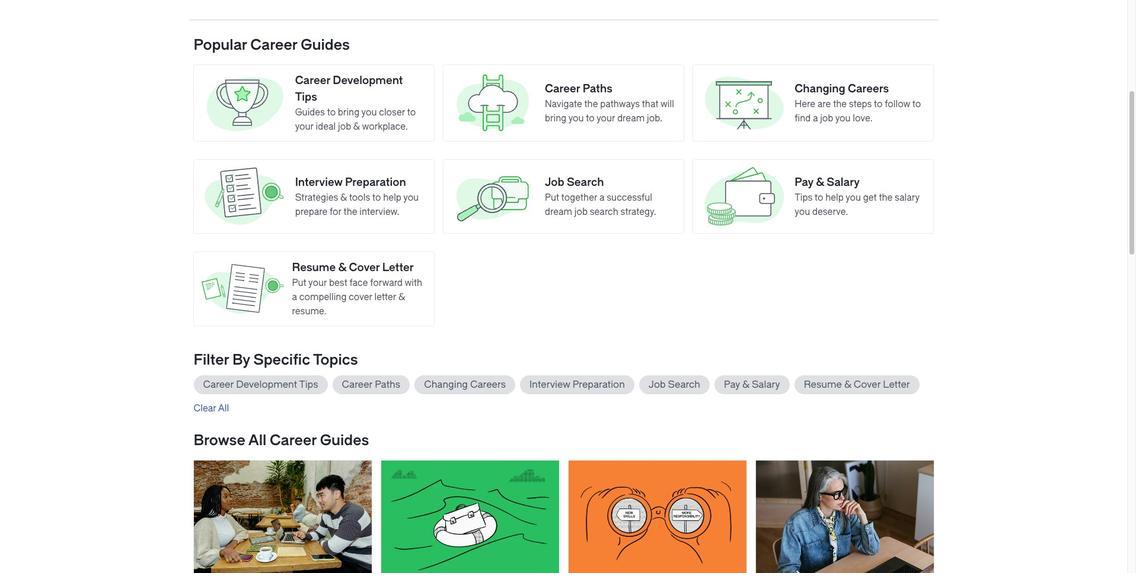 Task type: describe. For each thing, give the bounding box(es) containing it.
you left the deserve.
[[795, 207, 810, 217]]

follow
[[885, 99, 910, 110]]

browse
[[194, 433, 245, 449]]

job for here
[[820, 113, 833, 124]]

popular career guides
[[194, 37, 350, 53]]

with
[[405, 278, 422, 289]]

you inside career paths navigate the pathways that will bring you to your dream job.
[[568, 113, 584, 124]]

cover
[[349, 292, 372, 303]]

all for clear
[[218, 404, 229, 414]]

cover
[[349, 261, 380, 274]]

topics
[[313, 352, 358, 369]]

strategies
[[295, 193, 338, 203]]

popular
[[194, 37, 247, 53]]

0 vertical spatial guides
[[301, 37, 350, 53]]

workplace.
[[362, 121, 408, 132]]

put inside the job search put together a successful dream job search strategy.
[[545, 193, 559, 203]]

job inside the job search put together a successful dream job search strategy.
[[574, 207, 588, 217]]

& inside career development tips guides to bring you closer to your ideal job & workplace.
[[353, 121, 360, 132]]

interview.
[[359, 207, 399, 217]]

pathways
[[600, 99, 640, 110]]

to inside career paths navigate the pathways that will bring you to your dream job.
[[586, 113, 595, 124]]

your inside career paths navigate the pathways that will bring you to your dream job.
[[597, 113, 615, 124]]

career inside career development tips guides to bring you closer to your ideal job & workplace.
[[295, 74, 330, 87]]

clear all
[[194, 404, 229, 414]]

the inside interview preparation strategies & tools to help you prepare for the interview.
[[344, 207, 357, 217]]

the inside the pay & salary tips to help you get the salary you deserve.
[[879, 193, 893, 203]]

successful
[[607, 193, 652, 203]]

here
[[795, 99, 815, 110]]

preparation
[[345, 176, 406, 189]]

tips inside the pay & salary tips to help you get the salary you deserve.
[[795, 193, 813, 203]]

bring inside career paths navigate the pathways that will bring you to your dream job.
[[545, 113, 566, 124]]

find
[[795, 113, 811, 124]]

you inside changing careers here are the steps to follow to find a job you love.
[[835, 113, 851, 124]]

help inside interview preparation strategies & tools to help you prepare for the interview.
[[383, 193, 401, 203]]

to inside interview preparation strategies & tools to help you prepare for the interview.
[[372, 193, 381, 203]]

letter
[[382, 261, 414, 274]]

resume & cover letter put your best face forward with a compelling cover letter & resume.
[[292, 261, 422, 317]]

career inside career paths navigate the pathways that will bring you to your dream job.
[[545, 82, 580, 95]]

ideal
[[316, 121, 336, 132]]

you inside interview preparation strategies & tools to help you prepare for the interview.
[[403, 193, 419, 203]]

& right letter
[[398, 292, 405, 303]]

tools
[[349, 193, 370, 203]]

careers
[[848, 82, 889, 95]]

get
[[863, 193, 877, 203]]

face
[[349, 278, 368, 289]]

to right steps
[[874, 99, 883, 110]]

salary
[[827, 176, 860, 189]]

love.
[[853, 113, 873, 124]]

compelling
[[299, 292, 347, 303]]

pay
[[795, 176, 813, 189]]

clear
[[194, 404, 216, 414]]

put inside resume & cover letter put your best face forward with a compelling cover letter & resume.
[[292, 278, 306, 289]]

guides for tips
[[295, 107, 325, 118]]

help inside the pay & salary tips to help you get the salary you deserve.
[[825, 193, 844, 203]]

together
[[561, 193, 597, 203]]

are
[[818, 99, 831, 110]]

guides for career
[[320, 433, 369, 449]]

steps
[[849, 99, 872, 110]]

pay & salary tips to help you get the salary you deserve.
[[795, 176, 919, 217]]

interview preparation strategies & tools to help you prepare for the interview.
[[295, 176, 419, 217]]



Task type: vqa. For each thing, say whether or not it's contained in the screenshot.
$26.00
no



Task type: locate. For each thing, give the bounding box(es) containing it.
0 horizontal spatial tips
[[295, 91, 317, 104]]

specific
[[253, 352, 310, 369]]

put down the resume
[[292, 278, 306, 289]]

a right find
[[813, 113, 818, 124]]

career development tips guides to bring you closer to your ideal job & workplace.
[[295, 74, 416, 132]]

all for browse
[[248, 433, 266, 449]]

job right ideal
[[338, 121, 351, 132]]

to up 'interview.'
[[372, 193, 381, 203]]

closer
[[379, 107, 405, 118]]

a up search
[[599, 193, 605, 203]]

deserve.
[[812, 207, 848, 217]]

all right clear
[[218, 404, 229, 414]]

2 vertical spatial a
[[292, 292, 297, 303]]

0 vertical spatial all
[[218, 404, 229, 414]]

1 vertical spatial tips
[[795, 193, 813, 203]]

dream down together
[[545, 207, 572, 217]]

filter
[[194, 352, 229, 369]]

0 vertical spatial a
[[813, 113, 818, 124]]

& inside interview preparation strategies & tools to help you prepare for the interview.
[[340, 193, 347, 203]]

salary
[[895, 193, 919, 203]]

help
[[383, 193, 401, 203], [825, 193, 844, 203]]

strategy.
[[621, 207, 656, 217]]

& up best
[[338, 261, 346, 274]]

put down job
[[545, 193, 559, 203]]

changing
[[795, 82, 845, 95]]

1 horizontal spatial bring
[[545, 113, 566, 124]]

dream inside the job search put together a successful dream job search strategy.
[[545, 207, 572, 217]]

0 horizontal spatial bring
[[338, 107, 359, 118]]

guides inside career development tips guides to bring you closer to your ideal job & workplace.
[[295, 107, 325, 118]]

forward
[[370, 278, 403, 289]]

1 help from the left
[[383, 193, 401, 203]]

the inside career paths navigate the pathways that will bring you to your dream job.
[[584, 99, 598, 110]]

& left workplace. at the left top of the page
[[353, 121, 360, 132]]

a inside resume & cover letter put your best face forward with a compelling cover letter & resume.
[[292, 292, 297, 303]]

changing careers here are the steps to follow to find a job you love.
[[795, 82, 921, 124]]

help up the deserve.
[[825, 193, 844, 203]]

& inside the pay & salary tips to help you get the salary you deserve.
[[816, 176, 824, 189]]

job.
[[647, 113, 662, 124]]

bring inside career development tips guides to bring you closer to your ideal job & workplace.
[[338, 107, 359, 118]]

2 horizontal spatial a
[[813, 113, 818, 124]]

2 help from the left
[[825, 193, 844, 203]]

the right for
[[344, 207, 357, 217]]

you down preparation
[[403, 193, 419, 203]]

that
[[642, 99, 658, 110]]

development
[[333, 74, 403, 87]]

search
[[567, 176, 604, 189]]

job down together
[[574, 207, 588, 217]]

to right 'follow'
[[912, 99, 921, 110]]

tips down pay
[[795, 193, 813, 203]]

1 horizontal spatial put
[[545, 193, 559, 203]]

paths
[[583, 82, 612, 95]]

your down 'pathways'
[[597, 113, 615, 124]]

you down navigate
[[568, 113, 584, 124]]

0 horizontal spatial put
[[292, 278, 306, 289]]

job for tips
[[338, 121, 351, 132]]

job search put together a successful dream job search strategy.
[[545, 176, 656, 217]]

1 vertical spatial a
[[599, 193, 605, 203]]

your inside career development tips guides to bring you closer to your ideal job & workplace.
[[295, 121, 314, 132]]

put
[[545, 193, 559, 203], [292, 278, 306, 289]]

your left ideal
[[295, 121, 314, 132]]

0 vertical spatial dream
[[617, 113, 645, 124]]

letter
[[374, 292, 396, 303]]

dream down 'pathways'
[[617, 113, 645, 124]]

bring down development
[[338, 107, 359, 118]]

tips
[[295, 91, 317, 104], [795, 193, 813, 203]]

0 horizontal spatial all
[[218, 404, 229, 414]]

the inside changing careers here are the steps to follow to find a job you love.
[[833, 99, 847, 110]]

you left get
[[846, 193, 861, 203]]

a inside the job search put together a successful dream job search strategy.
[[599, 193, 605, 203]]

1 horizontal spatial tips
[[795, 193, 813, 203]]

& left tools
[[340, 193, 347, 203]]

best
[[329, 278, 347, 289]]

a up resume.
[[292, 292, 297, 303]]

job inside career development tips guides to bring you closer to your ideal job & workplace.
[[338, 121, 351, 132]]

your up compelling
[[308, 278, 327, 289]]

1 vertical spatial dream
[[545, 207, 572, 217]]

1 vertical spatial put
[[292, 278, 306, 289]]

you up workplace. at the left top of the page
[[361, 107, 377, 118]]

0 horizontal spatial dream
[[545, 207, 572, 217]]

1 horizontal spatial all
[[248, 433, 266, 449]]

to down the paths
[[586, 113, 595, 124]]

your inside resume & cover letter put your best face forward with a compelling cover letter & resume.
[[308, 278, 327, 289]]

you inside career development tips guides to bring you closer to your ideal job & workplace.
[[361, 107, 377, 118]]

job
[[545, 176, 564, 189]]

resume
[[292, 261, 336, 274]]

1 horizontal spatial a
[[599, 193, 605, 203]]

career
[[250, 37, 297, 53], [295, 74, 330, 87], [545, 82, 580, 95], [270, 433, 317, 449]]

dream inside career paths navigate the pathways that will bring you to your dream job.
[[617, 113, 645, 124]]

job down are
[[820, 113, 833, 124]]

0 horizontal spatial job
[[338, 121, 351, 132]]

the
[[584, 99, 598, 110], [833, 99, 847, 110], [879, 193, 893, 203], [344, 207, 357, 217]]

search
[[590, 207, 618, 217]]

2 vertical spatial guides
[[320, 433, 369, 449]]

tips up ideal
[[295, 91, 317, 104]]

0 horizontal spatial help
[[383, 193, 401, 203]]

by
[[232, 352, 250, 369]]

a for letter
[[292, 292, 297, 303]]

will
[[660, 99, 674, 110]]

the right are
[[833, 99, 847, 110]]

to inside the pay & salary tips to help you get the salary you deserve.
[[815, 193, 823, 203]]

to up the deserve.
[[815, 193, 823, 203]]

prepare
[[295, 207, 327, 217]]

to
[[874, 99, 883, 110], [912, 99, 921, 110], [327, 107, 336, 118], [407, 107, 416, 118], [586, 113, 595, 124], [372, 193, 381, 203], [815, 193, 823, 203]]

for
[[330, 207, 341, 217]]

browse all career guides
[[194, 433, 369, 449]]

0 horizontal spatial a
[[292, 292, 297, 303]]

a for are
[[813, 113, 818, 124]]

interview
[[295, 176, 343, 189]]

1 horizontal spatial help
[[825, 193, 844, 203]]

0 vertical spatial put
[[545, 193, 559, 203]]

1 vertical spatial all
[[248, 433, 266, 449]]

the right get
[[879, 193, 893, 203]]

you left love.
[[835, 113, 851, 124]]

to right closer
[[407, 107, 416, 118]]

&
[[353, 121, 360, 132], [816, 176, 824, 189], [340, 193, 347, 203], [338, 261, 346, 274], [398, 292, 405, 303]]

all right browse
[[248, 433, 266, 449]]

1 vertical spatial guides
[[295, 107, 325, 118]]

you
[[361, 107, 377, 118], [568, 113, 584, 124], [835, 113, 851, 124], [403, 193, 419, 203], [846, 193, 861, 203], [795, 207, 810, 217]]

2 horizontal spatial job
[[820, 113, 833, 124]]

dream
[[617, 113, 645, 124], [545, 207, 572, 217]]

1 horizontal spatial job
[[574, 207, 588, 217]]

all
[[218, 404, 229, 414], [248, 433, 266, 449]]

a inside changing careers here are the steps to follow to find a job you love.
[[813, 113, 818, 124]]

0 vertical spatial tips
[[295, 91, 317, 104]]

resume.
[[292, 306, 327, 317]]

career paths navigate the pathways that will bring you to your dream job.
[[545, 82, 674, 124]]

bring down navigate
[[545, 113, 566, 124]]

job inside changing careers here are the steps to follow to find a job you love.
[[820, 113, 833, 124]]

your
[[597, 113, 615, 124], [295, 121, 314, 132], [308, 278, 327, 289]]

& right pay
[[816, 176, 824, 189]]

job
[[820, 113, 833, 124], [338, 121, 351, 132], [574, 207, 588, 217]]

help up 'interview.'
[[383, 193, 401, 203]]

the down the paths
[[584, 99, 598, 110]]

guides
[[301, 37, 350, 53], [295, 107, 325, 118], [320, 433, 369, 449]]

1 horizontal spatial dream
[[617, 113, 645, 124]]

tips inside career development tips guides to bring you closer to your ideal job & workplace.
[[295, 91, 317, 104]]

navigate
[[545, 99, 582, 110]]

filter by specific topics
[[194, 352, 358, 369]]

bring
[[338, 107, 359, 118], [545, 113, 566, 124]]

a
[[813, 113, 818, 124], [599, 193, 605, 203], [292, 292, 297, 303]]

to up ideal
[[327, 107, 336, 118]]



